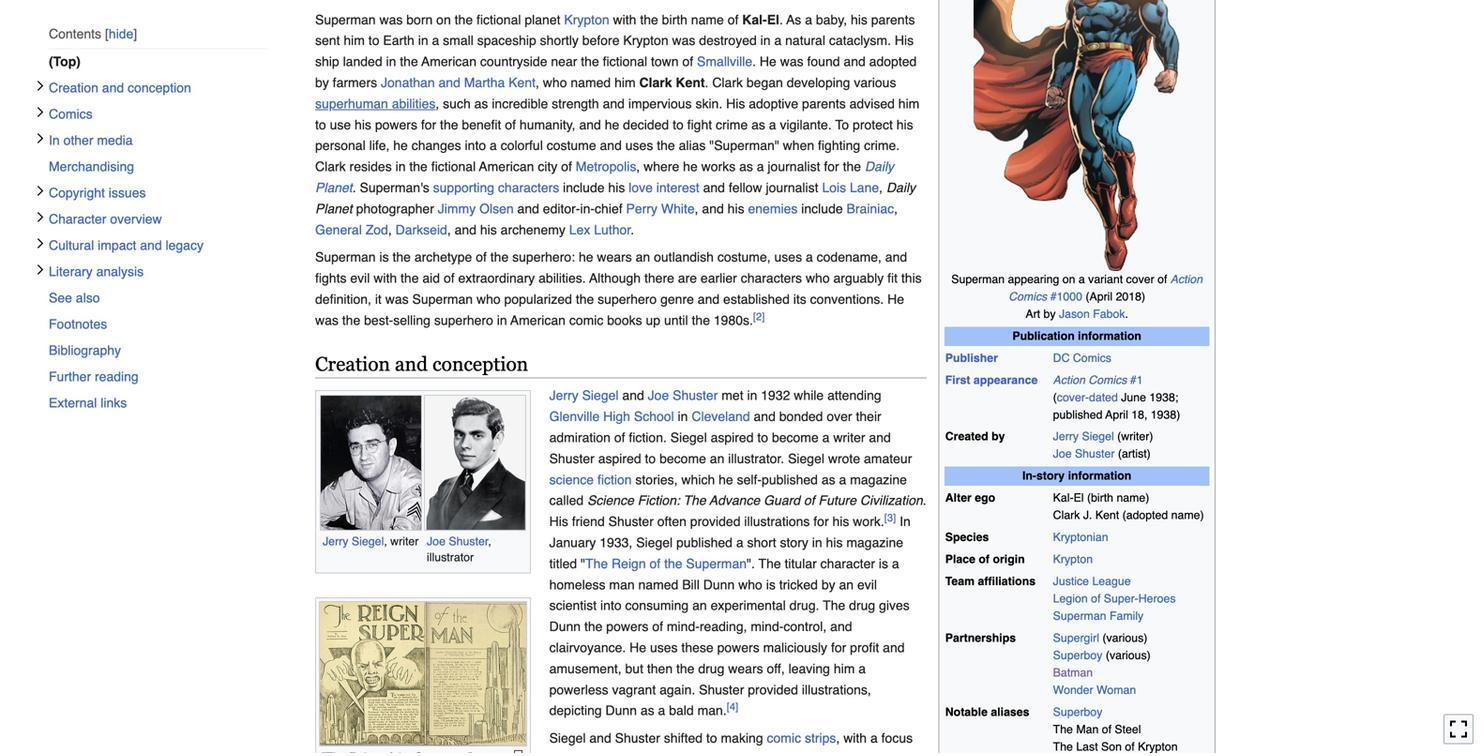 Task type: vqa. For each thing, say whether or not it's contained in the screenshot.
THE MATHEMATICS , PHYSICS , MEDICINE
no



Task type: locate. For each thing, give the bounding box(es) containing it.
jerry for jerry siegel and joe shuster met in 1932 while attending glenville high school in cleveland
[[549, 388, 579, 403]]

superboy inside the 'superboy the man of steel'
[[1053, 705, 1103, 719]]

the right "until"
[[692, 313, 710, 328]]

an
[[636, 250, 650, 265], [710, 451, 725, 466], [839, 577, 854, 592], [692, 598, 707, 613]]

fiction
[[598, 472, 632, 487]]

in-story information
[[1023, 469, 1132, 483]]

magazine down amateur
[[850, 472, 907, 487]]

his up chief
[[608, 180, 625, 195]]

0 horizontal spatial dunn
[[549, 619, 581, 634]]

1 horizontal spatial joe shuster link
[[648, 388, 718, 403]]

partnerships
[[945, 631, 1016, 645]]

homeless
[[549, 577, 606, 592]]

0 vertical spatial kal-
[[742, 12, 767, 27]]

1 daily planet from the top
[[315, 159, 894, 195]]

writer left joe shuster
[[390, 535, 419, 548]]

, left the january
[[488, 535, 491, 548]]

depicting
[[549, 703, 602, 718]]

0 horizontal spatial drug
[[698, 661, 725, 676]]

he down alias
[[683, 159, 698, 174]]

is inside 'superman is the archetype of the superhero: he wears an outlandish costume, uses a codename, and fights evil with the aid of extraordinary abilities. although there are earlier characters who arguably fit this definition, it was superman who popularized the superhero genre and established its conventions. he was the best-selling superhero in american comic books up until the 1980s.'
[[379, 250, 389, 265]]

superman down legion
[[1053, 609, 1107, 623]]

2 horizontal spatial published
[[1053, 408, 1103, 421]]

superboy link
[[1053, 649, 1103, 662], [1053, 705, 1103, 719]]

information
[[1078, 329, 1142, 343], [1068, 469, 1132, 483]]

joe inside jerry siegel (writer) joe shuster (artist)
[[1053, 447, 1072, 461]]

named inside ". the titular character is a homeless man named bill dunn who is tricked by an evil scientist into consuming an experimental drug. the drug gives dunn the powers of mind-reading, mind-control, and clairvoyance. he uses these powers maliciously for profit and amusement, but then the drug wears off, leaving him a powerless vagrant again. shuster provided illustrations, depicting dunn as a bald man.
[[638, 577, 679, 592]]

#1000
[[1047, 290, 1083, 303]]

again.
[[660, 682, 695, 697]]

. inside . he was found and adopted by farmers
[[753, 54, 756, 69]]

he inside ". the titular character is a homeless man named bill dunn who is tricked by an evil scientist into consuming an experimental drug. the drug gives dunn the powers of mind-reading, mind-control, and clairvoyance. he uses these powers maliciously for profit and amusement, but then the drug wears off, leaving him a powerless vagrant again. shuster provided illustrations, depicting dunn as a bald man.
[[630, 640, 646, 655]]

published for magazine
[[762, 472, 818, 487]]

3 x small image from the top
[[35, 185, 46, 196]]

comics inside the action comics #1 ( cover-dated
[[1089, 373, 1127, 387]]

1 vertical spatial provided
[[748, 682, 798, 697]]

0 vertical spatial characters
[[498, 180, 559, 195]]

magazine inside stories, which he self-published as a magazine called
[[850, 472, 907, 487]]

him up impervious
[[615, 75, 636, 90]]

into inside , such as incredible strength and impervious skin. his adoptive parents advised him to use his powers for the benefit of humanity, and he decided to fight crime as a vigilante. to protect his personal life, he changes into a colorful costume and uses the alias "superman" when fighting crime. clark resides in the fictional american city of
[[465, 138, 486, 153]]

1 vertical spatial writer
[[390, 535, 419, 548]]

siegel inside jerry siegel and joe shuster met in 1932 while attending glenville high school in cleveland
[[582, 388, 619, 403]]

batman
[[1053, 666, 1093, 680]]

1933,
[[600, 535, 633, 550]]

superhero up books
[[598, 292, 657, 307]]

with inside the , with a focus on adventure and comedy. they wanted to become syndicate
[[844, 731, 867, 746]]

joe shuster link up school
[[648, 388, 718, 403]]

alias
[[679, 138, 706, 153]]

external links
[[49, 395, 127, 410]]

and up fit at the right top
[[885, 250, 907, 265]]

of right the town
[[682, 54, 693, 69]]

journalist up enemies 'link'
[[766, 180, 819, 195]]

2 x small image from the top
[[35, 133, 46, 144]]

by down character
[[822, 577, 835, 592]]

the down definition,
[[342, 313, 360, 328]]

information up (birth
[[1068, 469, 1132, 483]]

4 x small image from the top
[[35, 211, 46, 223]]

. down perry
[[631, 222, 634, 237]]

0 horizontal spatial into
[[465, 138, 486, 153]]

2 horizontal spatial powers
[[717, 640, 760, 655]]

, down crime.
[[894, 201, 898, 216]]

0 vertical spatial uses
[[625, 138, 653, 153]]

0 horizontal spatial in
[[49, 133, 60, 148]]

wears inside ". the titular character is a homeless man named bill dunn who is tricked by an evil scientist into consuming an experimental drug. the drug gives dunn the powers of mind-reading, mind-control, and clairvoyance. he uses these powers maliciously for profit and amusement, but then the drug wears off, leaving him a powerless vagrant again. shuster provided illustrations, depicting dunn as a bald man.
[[728, 661, 763, 676]]

0 horizontal spatial creation
[[49, 80, 98, 95]]

superhero:
[[512, 250, 575, 265]]

2018)
[[1116, 290, 1146, 303]]

dunn down vagrant
[[606, 703, 637, 718]]

maliciously
[[763, 640, 827, 655]]

in down born
[[418, 33, 428, 48]]

0 vertical spatial provided
[[690, 514, 741, 529]]

0 horizontal spatial creation and conception
[[49, 80, 191, 95]]

wrote
[[828, 451, 860, 466]]

, inside "jonathan and martha kent , who named him clark kent . clark began developing various superhuman abilities"
[[536, 75, 539, 90]]

powerless
[[549, 682, 608, 697]]

1 mind- from the left
[[667, 619, 700, 634]]

in left other
[[49, 133, 60, 148]]

of up superman family link
[[1091, 592, 1101, 606]]

a inside and bonded over their admiration of fiction. siegel aspired to become a writer and shuster aspired to become an illustrator. siegel wrote amateur science fiction
[[822, 430, 830, 445]]

0 vertical spatial information
[[1078, 329, 1142, 343]]

cultural
[[49, 238, 94, 253]]

0 horizontal spatial action
[[1053, 373, 1085, 387]]

1 vertical spatial conception
[[433, 353, 528, 375]]

american inside . as a baby, his parents sent him to earth in a small spaceship shortly before krypton was destroyed in a natural cataclysm. his ship landed in the american countryside near the fictional town of
[[421, 54, 477, 69]]

siegel down cleveland at the bottom
[[671, 430, 707, 445]]

shuster inside and bonded over their admiration of fiction. siegel aspired to become a writer and shuster aspired to become an illustrator. siegel wrote amateur science fiction
[[549, 451, 595, 466]]

his down called
[[549, 514, 568, 529]]

x small image for in other media
[[35, 133, 46, 144]]

his inside . his friend shuster often provided illustrations for his work.
[[549, 514, 568, 529]]

superman up sent
[[315, 12, 376, 27]]

as up future
[[822, 472, 836, 487]]

2 vertical spatial jerry siegel link
[[323, 535, 384, 548]]

a down wrote
[[839, 472, 846, 487]]

powers inside , such as incredible strength and impervious skin. his adoptive parents advised him to use his powers for the benefit of humanity, and he decided to fight crime as a vigilante. to protect his personal life, he changes into a colorful costume and uses the alias "superman" when fighting crime. clark resides in the fictional american city of
[[375, 117, 417, 132]]

jerry siegel link
[[549, 388, 619, 403], [1053, 430, 1114, 443], [323, 535, 384, 548]]

uses inside ". the titular character is a homeless man named bill dunn who is tricked by an evil scientist into consuming an experimental drug. the drug gives dunn the powers of mind-reading, mind-control, and clairvoyance. he uses these powers maliciously for profit and amusement, but then the drug wears off, leaving him a powerless vagrant again. shuster provided illustrations, depicting dunn as a bald man.
[[650, 640, 678, 655]]

archenemy
[[501, 222, 566, 237]]

mind-
[[667, 619, 700, 634], [751, 619, 784, 634]]

0 vertical spatial in
[[49, 133, 60, 148]]

abilities.
[[539, 271, 586, 286]]

who
[[543, 75, 567, 90], [806, 271, 830, 286], [477, 292, 501, 307], [738, 577, 763, 592]]

shuster inside . his friend shuster often provided illustrations for his work.
[[608, 514, 654, 529]]

x small image for comics
[[35, 106, 46, 117]]

1 horizontal spatial el
[[1074, 491, 1084, 505]]

0 vertical spatial story
[[1037, 469, 1065, 483]]

creation and conception
[[49, 80, 191, 95], [315, 353, 528, 375]]

become inside the , with a focus on adventure and comedy. they wanted to become syndicate
[[801, 752, 847, 753]]

colorful
[[501, 138, 543, 153]]

making
[[721, 731, 763, 746]]

the up bill
[[664, 556, 683, 571]]

named inside "jonathan and martha kent , who named him clark kent . clark began developing various superhuman abilities"
[[571, 75, 611, 90]]

x small image for character overview
[[35, 211, 46, 223]]

fictional down before
[[603, 54, 647, 69]]

him
[[344, 33, 365, 48], [615, 75, 636, 90], [898, 96, 920, 111], [834, 661, 855, 676]]

1 vertical spatial planet
[[315, 201, 352, 216]]

characters down city
[[498, 180, 559, 195]]

krypton up the town
[[623, 33, 669, 48]]

1 vertical spatial is
[[879, 556, 888, 571]]

1 vertical spatial fictional
[[603, 54, 647, 69]]

he
[[605, 117, 619, 132], [393, 138, 408, 153], [683, 159, 698, 174], [579, 250, 593, 265], [719, 472, 733, 487]]

super-
[[1104, 592, 1139, 606]]

as up benefit
[[474, 96, 488, 111]]

shuster up [4]
[[699, 682, 744, 697]]

2 horizontal spatial his
[[895, 33, 914, 48]]

, inside , illustrator
[[488, 535, 491, 548]]

1 vertical spatial wears
[[728, 661, 763, 676]]

kryptonian
[[1053, 531, 1108, 544]]

. down "resides"
[[352, 180, 356, 195]]

fullscreen image
[[1449, 720, 1468, 739]]

guard
[[764, 493, 800, 508]]

comics for action comics
[[1009, 290, 1047, 303]]

0 horizontal spatial kent
[[509, 75, 536, 90]]

0 vertical spatial drug
[[849, 598, 875, 613]]

1 horizontal spatial include
[[801, 201, 843, 216]]

2 vertical spatial jerry
[[323, 535, 348, 548]]

this
[[901, 271, 922, 286]]

published down the often
[[676, 535, 733, 550]]

. inside . as a baby, his parents sent him to earth in a small spaceship shortly before krypton was destroyed in a natural cataclysm. his ship landed in the american countryside near the fictional town of
[[780, 12, 783, 27]]

siegel down april
[[1082, 430, 1114, 443]]

superboy link down supergirl link
[[1053, 649, 1103, 662]]

0 horizontal spatial evil
[[350, 271, 370, 286]]

superboy link up man
[[1053, 705, 1103, 719]]

his up cataclysm.
[[851, 12, 868, 27]]

into inside ". the titular character is a homeless man named bill dunn who is tricked by an evil scientist into consuming an experimental drug. the drug gives dunn the powers of mind-reading, mind-control, and clairvoyance. he uses these powers maliciously for profit and amusement, but then the drug wears off, leaving him a powerless vagrant again. shuster provided illustrations, depicting dunn as a bald man.
[[600, 598, 622, 613]]

in-
[[580, 201, 595, 216]]

published inside stories, which he self-published as a magazine called
[[762, 472, 818, 487]]

in inside in january 1933, siegel published a short story in his magazine titled "
[[900, 514, 911, 529]]

1 x small image from the top
[[35, 106, 46, 117]]

american
[[421, 54, 477, 69], [479, 159, 534, 174], [510, 313, 566, 328]]

, inside , such as incredible strength and impervious skin. his adoptive parents advised him to use his powers for the benefit of humanity, and he decided to fight crime as a vigilante. to protect his personal life, he changes into a colorful costume and uses the alias "superman" when fighting crime. clark resides in the fictional american city of
[[436, 96, 439, 111]]

6 x small image from the top
[[35, 264, 46, 275]]

who up its
[[806, 271, 830, 286]]

of right man
[[1102, 723, 1112, 736]]

fictional up supporting
[[431, 159, 476, 174]]

1 vertical spatial dunn
[[549, 619, 581, 634]]

shuster up science
[[549, 451, 595, 466]]

uses
[[625, 138, 653, 153], [774, 250, 802, 265], [650, 640, 678, 655]]

2 vertical spatial his
[[549, 514, 568, 529]]

published
[[1053, 408, 1103, 421], [762, 472, 818, 487], [676, 535, 733, 550]]

1 superboy from the top
[[1053, 649, 1103, 662]]

comics up other
[[49, 106, 93, 121]]

2 horizontal spatial jerry
[[1053, 430, 1079, 443]]

2 horizontal spatial kent
[[1096, 509, 1119, 522]]

1 vertical spatial with
[[374, 271, 397, 286]]

with right strips
[[844, 731, 867, 746]]

1 vertical spatial joe shuster link
[[1053, 447, 1115, 461]]

2 vertical spatial fictional
[[431, 159, 476, 174]]

2 mind- from the left
[[751, 619, 784, 634]]

1 horizontal spatial provided
[[748, 682, 798, 697]]

creation and conception up comics link
[[49, 80, 191, 95]]

superboy
[[1053, 649, 1103, 662], [1053, 705, 1103, 719]]

superman
[[315, 12, 376, 27], [315, 250, 376, 265], [951, 272, 1005, 286], [412, 292, 473, 307], [686, 556, 747, 571], [1053, 609, 1107, 623]]

wears left off,
[[728, 661, 763, 676]]

dunn right bill
[[703, 577, 735, 592]]

1 horizontal spatial is
[[766, 577, 776, 592]]

x small image left copyright
[[35, 185, 46, 196]]

life,
[[369, 138, 390, 153]]

fictional
[[477, 12, 521, 27], [603, 54, 647, 69], [431, 159, 476, 174]]

science
[[549, 472, 594, 487]]

2 vertical spatial dunn
[[606, 703, 637, 718]]

jerry siegel link for , writer
[[323, 535, 384, 548]]

action inside action comics
[[1171, 272, 1203, 286]]

".
[[747, 556, 755, 571]]

there
[[644, 271, 674, 286]]

0 horizontal spatial joe shuster link
[[427, 535, 488, 548]]

(top) link
[[49, 48, 281, 74]]

2 superboy from the top
[[1053, 705, 1103, 719]]

include inside photographer jimmy olsen and editor-in-chief perry white , and his enemies include brainiac , general zod , darkseid , and his archenemy lex luthor .
[[801, 201, 843, 216]]

1 horizontal spatial drug
[[849, 598, 875, 613]]

a down over
[[822, 430, 830, 445]]

shuster inside ". the titular character is a homeless man named bill dunn who is tricked by an evil scientist into consuming an experimental drug. the drug gives dunn the powers of mind-reading, mind-control, and clairvoyance. he uses these powers maliciously for profit and amusement, but then the drug wears off, leaving him a powerless vagrant again. shuster provided illustrations, depicting dunn as a bald man.
[[699, 682, 744, 697]]

1 vertical spatial action
[[1053, 373, 1085, 387]]

the inside the 'superboy the man of steel'
[[1053, 723, 1073, 736]]

0 horizontal spatial kal-
[[742, 12, 767, 27]]

an inside 'superman is the archetype of the superhero: he wears an outlandish costume, uses a codename, and fights evil with the aid of extraordinary abilities. although there are earlier characters who arguably fit this definition, it was superman who popularized the superhero genre and established its conventions. he was the best-selling superhero in american comic books up until the 1980s.'
[[636, 250, 650, 265]]

jerry inside jerry siegel and joe shuster met in 1932 while attending glenville high school in cleveland
[[549, 388, 579, 403]]

1 vertical spatial published
[[762, 472, 818, 487]]

published inside in january 1933, siegel published a short story in his magazine titled "
[[676, 535, 733, 550]]

jerry siegel and joe shuster met in 1932 while attending glenville high school in cleveland
[[549, 388, 882, 424]]

he up but
[[630, 640, 646, 655]]

2 horizontal spatial dunn
[[703, 577, 735, 592]]

0 vertical spatial writer
[[833, 430, 865, 445]]

. down 2018)
[[1125, 307, 1128, 321]]

bonded
[[779, 409, 823, 424]]

conventions.
[[810, 292, 884, 307]]

2 vertical spatial uses
[[650, 640, 678, 655]]

1 vertical spatial include
[[801, 201, 843, 216]]

0 vertical spatial is
[[379, 250, 389, 265]]

1 horizontal spatial superhero
[[598, 292, 657, 307]]

0 horizontal spatial with
[[374, 271, 397, 286]]

0 horizontal spatial joe
[[427, 535, 446, 548]]

1 vertical spatial uses
[[774, 250, 802, 265]]

on
[[436, 12, 451, 27], [1063, 272, 1075, 286], [549, 752, 564, 753]]

, such as incredible strength and impervious skin. his adoptive parents advised him to use his powers for the benefit of humanity, and he decided to fight crime as a vigilante. to protect his personal life, he changes into a colorful costume and uses the alias "superman" when fighting crime. clark resides in the fictional american city of
[[315, 96, 920, 174]]

comics for dc comics
[[1073, 351, 1112, 365]]

he inside stories, which he self-published as a magazine called
[[719, 472, 733, 487]]

wanted
[[740, 752, 783, 753]]

science fiction link
[[549, 472, 632, 487]]

such
[[443, 96, 471, 111]]

cleveland
[[692, 409, 750, 424]]

magazine inside in january 1933, siegel published a short story in his magazine titled "
[[846, 535, 903, 550]]

1 horizontal spatial jerry siegel link
[[549, 388, 619, 403]]

family
[[1110, 609, 1144, 623]]

1 superboy link from the top
[[1053, 649, 1103, 662]]

jonathan
[[381, 75, 435, 90]]

he inside 'superman is the archetype of the superhero: he wears an outlandish costume, uses a codename, and fights evil with the aid of extraordinary abilities. although there are earlier characters who arguably fit this definition, it was superman who popularized the superhero genre and established its conventions. he was the best-selling superhero in american comic books up until the 1980s.'
[[579, 250, 593, 265]]

with
[[613, 12, 636, 27], [374, 271, 397, 286], [844, 731, 867, 746]]

of right aid
[[444, 271, 455, 286]]

wonder woman link
[[1053, 683, 1136, 697]]

with up it
[[374, 271, 397, 286]]

0 vertical spatial named
[[571, 75, 611, 90]]

1 horizontal spatial his
[[726, 96, 745, 111]]

2 vertical spatial become
[[801, 752, 847, 753]]

a down profit
[[859, 661, 866, 676]]

. inside photographer jimmy olsen and editor-in-chief perry white , and his enemies include brainiac , general zod , darkseid , and his archenemy lex luthor .
[[631, 222, 634, 237]]

legion
[[1053, 592, 1088, 606]]

x small image left 'literary'
[[35, 264, 46, 275]]

1 vertical spatial in
[[900, 514, 911, 529]]

they
[[707, 752, 737, 753]]

as inside ". the titular character is a homeless man named bill dunn who is tricked by an evil scientist into consuming an experimental drug. the drug gives dunn the powers of mind-reading, mind-control, and clairvoyance. he uses these powers maliciously for profit and amusement, but then the drug wears off, leaving him a powerless vagrant again. shuster provided illustrations, depicting dunn as a bald man.
[[641, 703, 654, 718]]

jerry siegel link for and
[[549, 388, 619, 403]]

enemies link
[[748, 201, 798, 216]]

incredible
[[492, 96, 548, 111]]

zod
[[366, 222, 388, 237]]

0 vertical spatial his
[[895, 33, 914, 48]]

1 vertical spatial superboy link
[[1053, 705, 1103, 719]]

x small image left character
[[35, 211, 46, 223]]

1 horizontal spatial kent
[[676, 75, 705, 90]]

place of origin
[[945, 553, 1025, 566]]

action comics #1 ( cover-dated
[[1053, 373, 1143, 404]]

story inside in january 1933, siegel published a short story in his magazine titled "
[[780, 535, 809, 550]]

on up #1000
[[1063, 272, 1075, 286]]

character
[[49, 211, 106, 226]]

who inside "jonathan and martha kent , who named him clark kent . clark began developing various superhuman abilities"
[[543, 75, 567, 90]]

and down strength
[[579, 117, 601, 132]]

1 horizontal spatial powers
[[606, 619, 649, 634]]

comics inside action comics
[[1009, 290, 1047, 303]]

1 horizontal spatial wears
[[728, 661, 763, 676]]

evil inside 'superman is the archetype of the superhero: he wears an outlandish costume, uses a codename, and fights evil with the aid of extraordinary abilities. although there are earlier characters who arguably fit this definition, it was superman who popularized the superhero genre and established its conventions. he was the best-selling superhero in american comic books up until the 1980s.'
[[350, 271, 370, 286]]

el left the as
[[767, 12, 780, 27]]

. inside "jonathan and martha kent , who named him clark kent . clark began developing various superhuman abilities"
[[705, 75, 709, 90]]

external
[[49, 395, 97, 410]]

and bonded over their admiration of fiction. siegel aspired to become a writer and shuster aspired to become an illustrator. siegel wrote amateur science fiction
[[549, 409, 912, 487]]

american down "popularized"
[[510, 313, 566, 328]]

2 vertical spatial published
[[676, 535, 733, 550]]

x small image for copyright issues
[[35, 185, 46, 196]]

joe inside jerry siegel and joe shuster met in 1932 while attending glenville high school in cleveland
[[648, 388, 669, 403]]

conception
[[128, 80, 191, 95], [433, 353, 528, 375]]

superhero
[[598, 292, 657, 307], [434, 313, 493, 328]]

in inside , such as incredible strength and impervious skin. his adoptive parents advised him to use his powers for the benefit of humanity, and he decided to fight crime as a vigilante. to protect his personal life, he changes into a colorful costume and uses the alias "superman" when fighting crime. clark resides in the fictional american city of
[[395, 159, 406, 174]]

joe
[[648, 388, 669, 403], [1053, 447, 1072, 461], [427, 535, 446, 548]]

1 vertical spatial joe
[[1053, 447, 1072, 461]]

his up "adopted"
[[895, 33, 914, 48]]

to up landed
[[368, 33, 379, 48]]

1 vertical spatial aspired
[[598, 451, 641, 466]]

0 vertical spatial american
[[421, 54, 477, 69]]

x small image
[[35, 106, 46, 117], [35, 133, 46, 144], [35, 185, 46, 196], [35, 211, 46, 223], [35, 238, 46, 249], [35, 264, 46, 275]]

1 vertical spatial creation and conception
[[315, 353, 528, 375]]

superboy up man
[[1053, 705, 1103, 719]]

0 vertical spatial evil
[[350, 271, 370, 286]]

1 horizontal spatial action
[[1171, 272, 1203, 286]]

clark inside kal-el (birth name) clark j. kent (adopted name)
[[1053, 509, 1080, 522]]

a left codename,
[[806, 250, 813, 265]]

daily inside the 'daily planet' link
[[865, 159, 894, 174]]

which
[[681, 472, 715, 487]]

wears up although at top left
[[597, 250, 632, 265]]

footnotes link
[[49, 311, 268, 337]]

in for in january 1933, siegel published a short story in his magazine titled "
[[900, 514, 911, 529]]

creation
[[49, 80, 98, 95], [315, 353, 390, 375]]

0 horizontal spatial comic
[[569, 313, 604, 328]]

2 horizontal spatial joe
[[1053, 447, 1072, 461]]

1 vertical spatial magazine
[[846, 535, 903, 550]]

provided inside ". the titular character is a homeless man named bill dunn who is tricked by an evil scientist into consuming an experimental drug. the drug gives dunn the powers of mind-reading, mind-control, and clairvoyance. he uses these powers maliciously for profit and amusement, but then the drug wears off, leaving him a powerless vagrant again. shuster provided illustrations, depicting dunn as a bald man.
[[748, 682, 798, 697]]

his up character
[[826, 535, 843, 550]]

the down before
[[581, 54, 599, 69]]

". the titular character is a homeless man named bill dunn who is tricked by an evil scientist into consuming an experimental drug. the drug gives dunn the powers of mind-reading, mind-control, and clairvoyance. he uses these powers maliciously for profit and amusement, but then the drug wears off, leaving him a powerless vagrant again. shuster provided illustrations, depicting dunn as a bald man.
[[549, 556, 910, 718]]

0 vertical spatial magazine
[[850, 472, 907, 487]]

in right school
[[678, 409, 688, 424]]

in
[[49, 133, 60, 148], [900, 514, 911, 529]]

he inside . he was found and adopted by farmers
[[760, 54, 777, 69]]

of inside . as a baby, his parents sent him to earth in a small spaceship shortly before krypton was destroyed in a natural cataclysm. his ship landed in the american countryside near the fictional town of
[[682, 54, 693, 69]]

publisher link
[[945, 351, 998, 365]]

, up incredible
[[536, 75, 539, 90]]

0 horizontal spatial jerry siegel link
[[323, 535, 384, 548]]

1 horizontal spatial parents
[[871, 12, 915, 27]]

literary analysis
[[49, 264, 144, 279]]

action inside the action comics #1 ( cover-dated
[[1053, 373, 1085, 387]]

for inside , such as incredible strength and impervious skin. his adoptive parents advised him to use his powers for the benefit of humanity, and he decided to fight crime as a vigilante. to protect his personal life, he changes into a colorful costume and uses the alias "superman" when fighting crime. clark resides in the fictional american city of
[[421, 117, 436, 132]]

provided down advance
[[690, 514, 741, 529]]

comics
[[49, 106, 93, 121], [1009, 290, 1047, 303], [1073, 351, 1112, 365], [1089, 373, 1127, 387]]

and up profit
[[830, 619, 852, 634]]

powers down the 'consuming'
[[606, 619, 649, 634]]

into
[[465, 138, 486, 153], [600, 598, 622, 613]]

1 vertical spatial his
[[726, 96, 745, 111]]

. inside . his friend shuster often provided illustrations for his work.
[[923, 493, 927, 508]]

in inside 'superman is the archetype of the superhero: he wears an outlandish costume, uses a codename, and fights evil with the aid of extraordinary abilities. although there are earlier characters who arguably fit this definition, it was superman who popularized the superhero genre and established its conventions. he was the best-selling superhero in american comic books up until the 1980s.'
[[497, 313, 507, 328]]

0 vertical spatial published
[[1053, 408, 1103, 421]]

(various) down family
[[1103, 631, 1148, 645]]

0 horizontal spatial characters
[[498, 180, 559, 195]]

the up lois lane link
[[843, 159, 861, 174]]

uses inside 'superman is the archetype of the superhero: he wears an outlandish costume, uses a codename, and fights evil with the aid of extraordinary abilities. although there are earlier characters who arguably fit this definition, it was superman who popularized the superhero genre and established its conventions. he was the best-selling superhero in american comic books up until the 1980s.'
[[774, 250, 802, 265]]

shuster up in-story information
[[1075, 447, 1115, 461]]

is down zod
[[379, 250, 389, 265]]

joe shuster link up illustrator
[[427, 535, 488, 548]]

shortly
[[540, 33, 579, 48]]

1 horizontal spatial aspired
[[711, 430, 754, 445]]

illustrator
[[427, 551, 474, 564]]

june
[[1121, 391, 1146, 404]]

2 vertical spatial on
[[549, 752, 564, 753]]

jerry inside jerry siegel (writer) joe shuster (artist)
[[1053, 430, 1079, 443]]

1 horizontal spatial characters
[[741, 271, 802, 286]]

journalist down 'when'
[[768, 159, 820, 174]]

1 horizontal spatial krypton
[[623, 33, 669, 48]]

5 x small image from the top
[[35, 238, 46, 249]]

0 horizontal spatial named
[[571, 75, 611, 90]]

codename,
[[817, 250, 882, 265]]

and inside the , with a focus on adventure and comedy. they wanted to become syndicate
[[630, 752, 652, 753]]

0 horizontal spatial is
[[379, 250, 389, 265]]

1980s.
[[714, 313, 753, 328]]

1938)
[[1151, 408, 1180, 421]]

x small image left cultural
[[35, 238, 46, 249]]

alter
[[945, 491, 972, 505]]

characters
[[498, 180, 559, 195], [741, 271, 802, 286]]



Task type: describe. For each thing, give the bounding box(es) containing it.
0 vertical spatial become
[[772, 430, 819, 445]]

over
[[827, 409, 852, 424]]

kal- inside kal-el (birth name) clark j. kent (adopted name)
[[1053, 491, 1074, 505]]

superman left appearing
[[951, 272, 1005, 286]]

parents inside , such as incredible strength and impervious skin. his adoptive parents advised him to use his powers for the benefit of humanity, and he decided to fight crime as a vigilante. to protect his personal life, he changes into a colorful costume and uses the alias "superman" when fighting crime. clark resides in the fictional american city of
[[802, 96, 846, 111]]

1 vertical spatial krypton link
[[1053, 553, 1093, 566]]

earlier
[[701, 271, 737, 286]]

off,
[[767, 661, 785, 676]]

siegel left joe shuster
[[352, 535, 384, 548]]

lois
[[822, 180, 846, 195]]

jason fabok link
[[1059, 307, 1125, 321]]

and inside . he was found and adopted by farmers
[[844, 54, 866, 69]]

1 vertical spatial name)
[[1171, 509, 1204, 522]]

krypton inside . as a baby, his parents sent him to earth in a small spaceship shortly before krypton was destroyed in a natural cataclysm. his ship landed in the american countryside near the fictional town of
[[623, 33, 669, 48]]

, down photographer
[[388, 222, 392, 237]]

smallville link
[[697, 54, 753, 69]]

photographer
[[356, 201, 434, 216]]

the up jonathan
[[400, 54, 418, 69]]

merchandising link
[[49, 153, 268, 179]]

his inside , such as incredible strength and impervious skin. his adoptive parents advised him to use his powers for the benefit of humanity, and he decided to fight crime as a vigilante. to protect his personal life, he changes into a colorful costume and uses the alias "superman" when fighting crime. clark resides in the fictional american city of
[[726, 96, 745, 111]]

his down fellow
[[728, 201, 744, 216]]

the up extraordinary
[[490, 250, 509, 265]]

superman's
[[360, 180, 429, 195]]

j.
[[1083, 509, 1092, 522]]

1932
[[761, 388, 790, 403]]

city
[[538, 159, 558, 174]]

published inside june 1938; published april 18, 1938)
[[1053, 408, 1103, 421]]

who down extraordinary
[[477, 292, 501, 307]]

0 vertical spatial aspired
[[711, 430, 754, 445]]

a inside stories, which he self-published as a magazine called
[[839, 472, 846, 487]]

fabok
[[1093, 307, 1125, 321]]

1 vertical spatial journalist
[[766, 180, 819, 195]]

definition,
[[315, 292, 371, 307]]

lane
[[850, 180, 879, 195]]

his inside . as a baby, his parents sent him to earth in a small spaceship shortly before krypton was destroyed in a natural cataclysm. his ship landed in the american countryside near the fictional town of
[[895, 33, 914, 48]]

natural
[[785, 33, 825, 48]]

action for action comics #1 ( cover-dated
[[1053, 373, 1085, 387]]

shuster up illustrator
[[449, 535, 488, 548]]

1938;
[[1150, 391, 1178, 404]]

as up "superman"
[[752, 117, 765, 132]]

writer inside and bonded over their admiration of fiction. siegel aspired to become a writer and shuster aspired to become an illustrator. siegel wrote amateur science fiction
[[833, 430, 865, 445]]

found
[[807, 54, 840, 69]]

his inside . as a baby, his parents sent him to earth in a small spaceship shortly before krypton was destroyed in a natural cataclysm. his ship landed in the american countryside near the fictional town of
[[851, 12, 868, 27]]

shuster inside jerry siegel (writer) joe shuster (artist)
[[1075, 447, 1115, 461]]

by inside ". the titular character is a homeless man named bill dunn who is tricked by an evil scientist into consuming an experimental drug. the drug gives dunn the powers of mind-reading, mind-control, and clairvoyance. he uses these powers maliciously for profit and amusement, but then the drug wears off, leaving him a powerless vagrant again. shuster provided illustrations, depicting dunn as a bald man.
[[822, 577, 835, 592]]

and down . he was found and adopted by farmers
[[603, 96, 625, 111]]

attending
[[827, 388, 882, 403]]

to left use
[[315, 117, 326, 132]]

1 vertical spatial information
[[1068, 469, 1132, 483]]

the right drug.
[[823, 598, 846, 613]]

for up lois
[[824, 159, 839, 174]]

comic inside 'superman is the archetype of the superhero: he wears an outlandish costume, uses a codename, and fights evil with the aid of extraordinary abilities. although there are earlier characters who arguably fit this definition, it was superman who popularized the superhero genre and established its conventions. he was the best-selling superhero in american comic books up until the 1980s.'
[[569, 313, 604, 328]]

analysis
[[96, 264, 144, 279]]

and up archenemy on the left top
[[517, 201, 539, 216]]

the down abilities.
[[576, 292, 594, 307]]

superboy inside supergirl (various) superboy (various) batman wonder woman
[[1053, 649, 1103, 662]]

control,
[[784, 619, 827, 634]]

(artist)
[[1118, 447, 1151, 461]]

action comics
[[1009, 272, 1203, 303]]

0 horizontal spatial conception
[[128, 80, 191, 95]]

aliases
[[991, 705, 1030, 719]]

shuster up adventure
[[615, 731, 660, 746]]

darkseid
[[396, 222, 447, 237]]

0 horizontal spatial include
[[563, 180, 605, 195]]

in right destroyed
[[760, 33, 771, 48]]

a left small
[[432, 33, 439, 48]]

outlandish
[[654, 250, 714, 265]]

by inside (april 2018) art by jason fabok .
[[1044, 307, 1056, 321]]

, left joe shuster
[[384, 535, 387, 548]]

he inside 'superman is the archetype of the superhero: he wears an outlandish costume, uses a codename, and fights evil with the aid of extraordinary abilities. although there are earlier characters who arguably fit this definition, it was superman who popularized the superhero genre and established its conventions. he was the best-selling superhero in american comic books up until the 1980s.'
[[888, 292, 904, 307]]

was up earth
[[379, 12, 403, 27]]

copyright
[[49, 185, 105, 200]]

town
[[651, 54, 679, 69]]

fight
[[687, 117, 712, 132]]

art
[[1026, 307, 1040, 321]]

and right 'white'
[[702, 201, 724, 216]]

(april
[[1086, 290, 1113, 303]]

0 horizontal spatial superhero
[[434, 313, 493, 328]]

joe shuster link for (artist)
[[1053, 447, 1115, 461]]

jerry siegel link for (writer)
[[1053, 430, 1114, 443]]

provided inside . his friend shuster often provided illustrations for his work.
[[690, 514, 741, 529]]

0 vertical spatial krypton
[[564, 12, 609, 27]]

it
[[375, 292, 382, 307]]

of right reign
[[650, 556, 661, 571]]

american inside , such as incredible strength and impervious skin. his adoptive parents advised him to use his powers for the benefit of humanity, and he decided to fight crime as a vigilante. to protect his personal life, he changes into a colorful costume and uses the alias "superman" when fighting crime. clark resides in the fictional american city of
[[479, 159, 534, 174]]

fiction.
[[629, 430, 667, 445]]

and up amateur
[[869, 430, 891, 445]]

man.
[[698, 703, 727, 718]]

comics inside comics link
[[49, 106, 93, 121]]

the right ". on the right
[[759, 556, 781, 571]]

created by
[[945, 430, 1005, 443]]

2 vertical spatial joe shuster link
[[427, 535, 488, 548]]

established
[[723, 292, 790, 307]]

on inside the , with a focus on adventure and comedy. they wanted to become syndicate
[[549, 752, 564, 753]]

2 daily planet from the top
[[315, 180, 916, 216]]

and down 'selling'
[[395, 353, 428, 375]]

0 vertical spatial krypton link
[[564, 12, 609, 27]]

love interest link
[[629, 180, 700, 195]]

and right profit
[[883, 640, 905, 655]]

1 horizontal spatial creation and conception
[[315, 353, 528, 375]]

the up the where
[[657, 138, 675, 153]]

to left fight
[[673, 117, 684, 132]]

where
[[644, 159, 679, 174]]

and down earlier
[[698, 292, 720, 307]]

an down bill
[[692, 598, 707, 613]]

supporting characters link
[[433, 180, 559, 195]]

his inside in january 1933, siegel published a short story in his magazine titled "
[[826, 535, 843, 550]]

2 planet from the top
[[315, 201, 352, 216]]

jerry for jerry siegel , writer
[[323, 535, 348, 548]]

dated
[[1089, 391, 1118, 404]]

him inside ". the titular character is a homeless man named bill dunn who is tricked by an evil scientist into consuming an experimental drug. the drug gives dunn the powers of mind-reading, mind-control, and clairvoyance. he uses these powers maliciously for profit and amusement, but then the drug wears off, leaving him a powerless vagrant again. shuster provided illustrations, depicting dunn as a bald man.
[[834, 661, 855, 676]]

literary
[[49, 264, 93, 279]]

earth
[[383, 33, 414, 48]]

the up homeless at the left of page
[[585, 556, 608, 571]]

as inside stories, which he self-published as a magazine called
[[822, 472, 836, 487]]

countryside
[[480, 54, 547, 69]]

parents inside . as a baby, his parents sent him to earth in a small spaceship shortly before krypton was destroyed in a natural cataclysm. his ship landed in the american countryside near the fictional town of
[[871, 12, 915, 27]]

shuster inside jerry siegel and joe shuster met in 1932 while attending glenville high school in cleveland
[[673, 388, 718, 403]]

kent inside kal-el (birth name) clark j. kent (adopted name)
[[1096, 509, 1119, 522]]

supergirl (various) superboy (various) batman wonder woman
[[1053, 631, 1151, 697]]

siegel left wrote
[[788, 451, 825, 466]]

[2]
[[753, 311, 765, 322]]

to down fiction. on the left bottom
[[645, 451, 656, 466]]

1 vertical spatial creation
[[315, 353, 390, 375]]

justice
[[1053, 575, 1089, 588]]

1 vertical spatial (various)
[[1106, 649, 1151, 662]]

[3]
[[884, 512, 896, 524]]

in right the met
[[747, 388, 757, 403]]

2 vertical spatial krypton
[[1053, 553, 1093, 566]]

best-
[[364, 313, 393, 328]]

a right the as
[[805, 12, 812, 27]]

joe shuster link for met in 1932 while attending
[[648, 388, 718, 403]]

1 horizontal spatial conception
[[433, 353, 528, 375]]

was inside . as a baby, his parents sent him to earth in a small spaceship shortly before krypton was destroyed in a natural cataclysm. his ship landed in the american countryside near the fictional town of
[[672, 33, 696, 48]]

illustrator.
[[728, 451, 784, 466]]

metropolis link
[[576, 159, 636, 174]]

a left variant
[[1079, 272, 1085, 286]]

2 vertical spatial powers
[[717, 640, 760, 655]]

was inside . he was found and adopted by farmers
[[780, 54, 804, 69]]

of right city
[[561, 159, 572, 174]]

0 vertical spatial on
[[436, 12, 451, 27]]

for inside . his friend shuster often provided illustrations for his work.
[[814, 514, 829, 529]]

uses inside , such as incredible strength and impervious skin. his adoptive parents advised him to use his powers for the benefit of humanity, and he decided to fight crime as a vigilante. to protect his personal life, he changes into a colorful costume and uses the alias "superman" when fighting crime. clark resides in the fictional american city of
[[625, 138, 653, 153]]

jason
[[1059, 307, 1090, 321]]

and down 1932
[[754, 409, 776, 424]]

2 horizontal spatial is
[[879, 556, 888, 571]]

comics for action comics #1 ( cover-dated
[[1089, 373, 1127, 387]]

white
[[661, 201, 695, 216]]

(top)
[[49, 54, 81, 69]]

the down changes
[[409, 159, 428, 174]]

clark up impervious
[[639, 75, 672, 90]]

alter ego
[[945, 491, 995, 505]]

2 superboy link from the top
[[1053, 705, 1103, 719]]

his inside . his friend shuster often provided illustrations for his work.
[[833, 514, 849, 529]]

also
[[76, 290, 100, 305]]

0 vertical spatial superhero
[[598, 292, 657, 307]]

his up crime.
[[897, 117, 913, 132]]

of up extraordinary
[[476, 250, 487, 265]]

and down character overview link
[[140, 238, 162, 253]]

of down incredible
[[505, 117, 516, 132]]

published for story
[[676, 535, 733, 550]]

the down which
[[684, 493, 706, 508]]

martha
[[464, 75, 505, 90]]

often
[[657, 514, 687, 529]]

joe for and
[[648, 388, 669, 403]]

american inside 'superman is the archetype of the superhero: he wears an outlandish costume, uses a codename, and fights evil with the aid of extraordinary abilities. although there are earlier characters who arguably fit this definition, it was superman who popularized the superhero genre and established its conventions. he was the best-selling superhero in american comic books up until the 1980s.'
[[510, 313, 566, 328]]

to inside . as a baby, his parents sent him to earth in a small spaceship shortly before krypton was destroyed in a natural cataclysm. his ship landed in the american countryside near the fictional town of
[[368, 33, 379, 48]]

perry
[[626, 201, 658, 216]]

a up fellow
[[757, 159, 764, 174]]

a down benefit
[[490, 138, 497, 153]]

of inside justice league legion of super-heroes superman family
[[1091, 592, 1101, 606]]

. his friend shuster often provided illustrations for his work.
[[549, 493, 927, 529]]

x small image for literary analysis
[[35, 264, 46, 275]]

the left birth
[[640, 12, 658, 27]]

evil inside ". the titular character is a homeless man named bill dunn who is tricked by an evil scientist into consuming an experimental drug. the drug gives dunn the powers of mind-reading, mind-control, and clairvoyance. he uses these powers maliciously for profit and amusement, but then the drug wears off, leaving him a powerless vagrant again. shuster provided illustrations, depicting dunn as a bald man.
[[857, 577, 877, 592]]

when
[[783, 138, 814, 153]]

the down such
[[440, 117, 458, 132]]

bill
[[682, 577, 700, 592]]

jerry for jerry siegel (writer) joe shuster (artist)
[[1053, 430, 1079, 443]]

1 planet from the top
[[315, 180, 352, 195]]

character
[[821, 556, 875, 571]]

cover
[[1126, 272, 1155, 286]]

0 horizontal spatial writer
[[390, 535, 419, 548]]

in down earth
[[386, 54, 396, 69]]

wears inside 'superman is the archetype of the superhero: he wears an outlandish costume, uses a codename, and fights evil with the aid of extraordinary abilities. although there are earlier characters who arguably fit this definition, it was superman who popularized the superhero genre and established its conventions. he was the best-selling superhero in american comic books up until the 1980s.'
[[597, 250, 632, 265]]

school
[[634, 409, 674, 424]]

and down works
[[703, 180, 725, 195]]

siegel inside in january 1933, siegel published a short story in his magazine titled "
[[636, 535, 673, 550]]

near
[[551, 54, 577, 69]]

of inside ". the titular character is a homeless man named bill dunn who is tricked by an evil scientist into consuming an experimental drug. the drug gives dunn the powers of mind-reading, mind-control, and clairvoyance. he uses these powers maliciously for profit and amusement, but then the drug wears off, leaving him a powerless vagrant again. shuster provided illustrations, depicting dunn as a bald man.
[[652, 619, 663, 634]]

el inside kal-el (birth name) clark j. kent (adopted name)
[[1074, 491, 1084, 505]]

, up love
[[636, 159, 640, 174]]

a down "adoptive"
[[769, 117, 776, 132]]

2 vertical spatial joe
[[427, 535, 446, 548]]

x small image
[[35, 80, 46, 91]]

2 horizontal spatial on
[[1063, 272, 1075, 286]]

he right life, on the top left of page
[[393, 138, 408, 153]]

a inside the , with a focus on adventure and comedy. they wanted to become syndicate
[[871, 731, 878, 746]]

his down olsen
[[480, 222, 497, 237]]

steel
[[1115, 723, 1141, 736]]

and down jimmy
[[455, 222, 477, 237]]

0 vertical spatial journalist
[[768, 159, 820, 174]]

was down definition,
[[315, 313, 339, 328]]

superman inside justice league legion of super-heroes superman family
[[1053, 609, 1107, 623]]

a inside in january 1933, siegel published a short story in his magazine titled "
[[736, 535, 744, 550]]

action for action comics
[[1171, 272, 1203, 286]]

smallville
[[697, 54, 753, 69]]

for inside ". the titular character is a homeless man named bill dunn who is tricked by an evil scientist into consuming an experimental drug. the drug gives dunn the powers of mind-reading, mind-control, and clairvoyance. he uses these powers maliciously for profit and amusement, but then the drug wears off, leaving him a powerless vagrant again. shuster provided illustrations, depicting dunn as a bald man.
[[831, 640, 846, 655]]

1 vertical spatial drug
[[698, 661, 725, 676]]

, inside the , with a focus on adventure and comedy. they wanted to become syndicate
[[836, 731, 840, 746]]

to up illustrator.
[[757, 430, 768, 445]]

the up the clairvoyance.
[[584, 619, 603, 634]]

2 vertical spatial is
[[766, 577, 776, 592]]

superman down aid
[[412, 292, 473, 307]]

clark inside , such as incredible strength and impervious skin. his adoptive parents advised him to use his powers for the benefit of humanity, and he decided to fight crime as a vigilante. to protect his personal life, he changes into a colorful costume and uses the alias "superman" when fighting crime. clark resides in the fictional american city of
[[315, 159, 346, 174]]

external links link
[[49, 390, 268, 416]]

with inside 'superman is the archetype of the superhero: he wears an outlandish costume, uses a codename, and fights evil with the aid of extraordinary abilities. although there are earlier characters who arguably fit this definition, it was superman who popularized the superhero genre and established its conventions. he was the best-selling superhero in american comic books up until the 1980s.'
[[374, 271, 397, 286]]

april
[[1106, 408, 1128, 421]]

these
[[681, 640, 714, 655]]

ego
[[975, 491, 995, 505]]

0 vertical spatial el
[[767, 12, 780, 27]]

and inside "jonathan and martha kent , who named him clark kent . clark began developing various superhuman abilities"
[[439, 75, 460, 90]]

in for in other media
[[49, 133, 60, 148]]

by right created
[[992, 430, 1005, 443]]

0 vertical spatial (various)
[[1103, 631, 1148, 645]]

him inside , such as incredible strength and impervious skin. his adoptive parents advised him to use his powers for the benefit of humanity, and he decided to fight crime as a vigilante. to protect his personal life, he changes into a colorful costume and uses the alias "superman" when fighting crime. clark resides in the fictional american city of
[[898, 96, 920, 111]]

fictional inside . as a baby, his parents sent him to earth in a small spaceship shortly before krypton was destroyed in a natural cataclysm. his ship landed in the american countryside near the fictional town of
[[603, 54, 647, 69]]

0 vertical spatial with
[[613, 12, 636, 27]]

as up fellow
[[739, 159, 753, 174]]

, down interest
[[695, 201, 698, 216]]

illustrations,
[[802, 682, 871, 697]]

of right guard
[[804, 493, 815, 508]]

a inside 'superman is the archetype of the superhero: he wears an outlandish costume, uses a codename, and fights evil with the aid of extraordinary abilities. although there are earlier characters who arguably fit this definition, it was superman who popularized the superhero genre and established its conventions. he was the best-selling superhero in american comic books up until the 1980s.'
[[806, 250, 813, 265]]

focus
[[881, 731, 913, 746]]

by inside . he was found and adopted by farmers
[[315, 75, 329, 90]]

appearing
[[1008, 272, 1059, 286]]

metropolis , where he works as a journalist for the
[[576, 159, 865, 174]]

in inside in january 1933, siegel published a short story in his magazine titled "
[[812, 535, 822, 550]]

to inside the , with a focus on adventure and comedy. they wanted to become syndicate
[[786, 752, 797, 753]]

was right it
[[385, 292, 409, 307]]

an inside and bonded over their admiration of fiction. siegel aspired to become a writer and shuster aspired to become an illustrator. siegel wrote amateur science fiction
[[710, 451, 725, 466]]

june 1938; published april 18, 1938)
[[1053, 391, 1180, 421]]

ship
[[315, 54, 339, 69]]

0 vertical spatial creation
[[49, 80, 98, 95]]

a left natural in the right top of the page
[[774, 33, 782, 48]]

who inside ". the titular character is a homeless man named bill dunn who is tricked by an evil scientist into consuming an experimental drug. the drug gives dunn the powers of mind-reading, mind-control, and clairvoyance. he uses these powers maliciously for profit and amusement, but then the drug wears off, leaving him a powerless vagrant again. shuster provided illustrations, depicting dunn as a bald man.
[[738, 577, 763, 592]]

of right cover at the right top
[[1158, 272, 1167, 286]]

0 horizontal spatial name)
[[1117, 491, 1150, 505]]

, down jimmy
[[447, 222, 451, 237]]

works
[[701, 159, 736, 174]]

and up adventure
[[590, 731, 611, 746]]

an down character
[[839, 577, 854, 592]]

his right use
[[355, 117, 371, 132]]

and inside jerry siegel and joe shuster met in 1932 while attending glenville high school in cleveland
[[622, 388, 644, 403]]

(
[[1053, 391, 1057, 404]]

0 vertical spatial dunn
[[703, 577, 735, 592]]

superman with his cape billowing image
[[974, 0, 1180, 271]]

selling
[[393, 313, 431, 328]]

him inside . as a baby, his parents sent him to earth in a small spaceship shortly before krypton was destroyed in a natural cataclysm. his ship landed in the american countryside near the fictional town of
[[344, 33, 365, 48]]

clark down 'smallville'
[[712, 75, 743, 90]]

siegel and shuster shifted to making comic strips
[[549, 731, 836, 746]]

and up metropolis link on the top left of page
[[600, 138, 622, 153]]

0 vertical spatial fictional
[[477, 12, 521, 27]]

1 horizontal spatial comic
[[767, 731, 801, 746]]

of up team affiliations on the right of page
[[979, 553, 990, 566]]

of up destroyed
[[728, 12, 739, 27]]

the up again.
[[676, 661, 695, 676]]

[4]
[[727, 701, 738, 713]]

x small image for cultural impact and legacy
[[35, 238, 46, 249]]

legion of super-heroes link
[[1053, 592, 1176, 606]]

characters inside 'superman is the archetype of the superhero: he wears an outlandish costume, uses a codename, and fights evil with the aid of extraordinary abilities. although there are earlier characters who arguably fit this definition, it was superman who popularized the superhero genre and established its conventions. he was the best-selling superhero in american comic books up until the 1980s.'
[[741, 271, 802, 286]]

of inside and bonded over their admiration of fiction. siegel aspired to become a writer and shuster aspired to become an illustrator. siegel wrote amateur science fiction
[[614, 430, 625, 445]]

. inside (april 2018) art by jason fabok .
[[1125, 307, 1128, 321]]

glenville
[[549, 409, 600, 424]]

[3] link
[[884, 512, 896, 524]]

joe for (writer)
[[1053, 447, 1072, 461]]

hide
[[109, 27, 133, 41]]

of inside the 'superboy the man of steel'
[[1102, 723, 1112, 736]]

superman up fights
[[315, 250, 376, 265]]

him inside "jonathan and martha kent , who named him clark kent . clark began developing various superhuman abilities"
[[615, 75, 636, 90]]

0 vertical spatial creation and conception
[[49, 80, 191, 95]]

1 vertical spatial daily
[[886, 180, 916, 195]]

, up brainiac link
[[879, 180, 883, 195]]

cover-dated link
[[1057, 391, 1118, 404]]

costume
[[547, 138, 596, 153]]

a left "bald"
[[658, 703, 665, 718]]

and up comics link
[[102, 80, 124, 95]]

footnotes
[[49, 316, 107, 331]]

comic strips link
[[767, 731, 836, 746]]

superman up bill
[[686, 556, 747, 571]]

1 vertical spatial become
[[660, 451, 706, 466]]

siegel inside jerry siegel (writer) joe shuster (artist)
[[1082, 430, 1114, 443]]

kryptonian link
[[1053, 531, 1108, 544]]

to up they
[[706, 731, 717, 746]]



